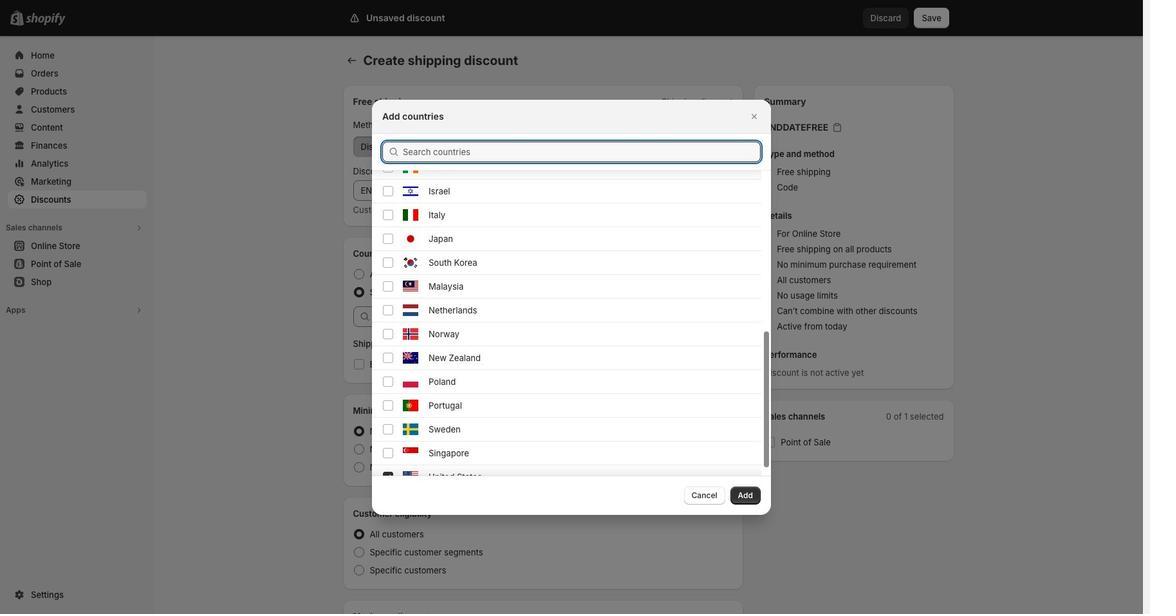 Task type: describe. For each thing, give the bounding box(es) containing it.
shopify image
[[26, 13, 66, 26]]



Task type: locate. For each thing, give the bounding box(es) containing it.
Search countries text field
[[403, 141, 761, 162]]

dialog
[[0, 0, 1143, 515]]



Task type: vqa. For each thing, say whether or not it's contained in the screenshot.
$50 app store credit link
no



